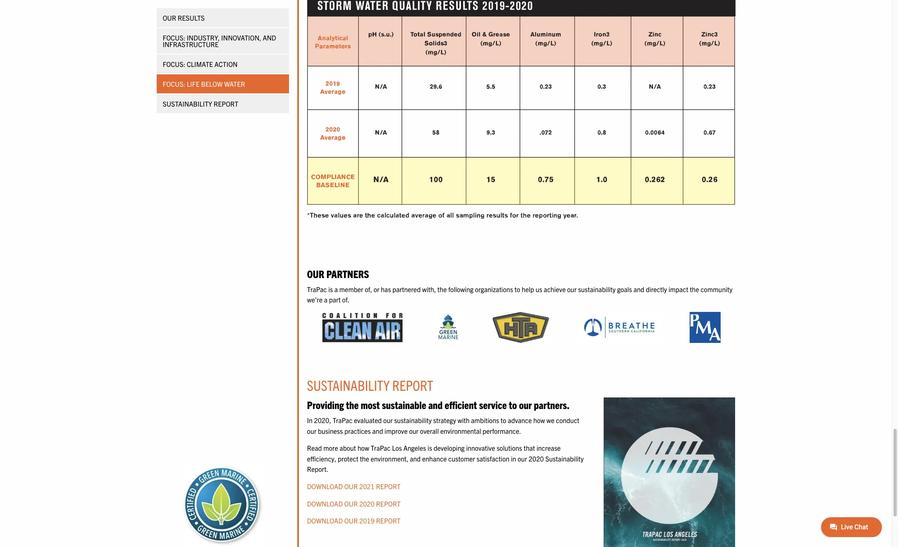Task type: vqa. For each thing, say whether or not it's contained in the screenshot.
the how
yes



Task type: describe. For each thing, give the bounding box(es) containing it.
our left overall
[[409, 427, 419, 436]]

focus: climate action link
[[157, 55, 289, 74]]

focus: life below water
[[163, 80, 245, 88]]

trapac inside read more about how trapac los angeles is developing innovative solutions that increase efficiency, protect the environment, and enhance customer satisfaction in our 2020 sustainability report.
[[371, 444, 391, 453]]

innovation,
[[221, 34, 261, 42]]

we
[[547, 417, 555, 425]]

of,
[[365, 285, 372, 294]]

2020,
[[314, 417, 331, 425]]

2019
[[360, 517, 375, 526]]

part
[[329, 296, 341, 304]]

our results link
[[157, 8, 289, 27]]

report for download our 2019 report
[[376, 517, 401, 526]]

report.
[[307, 466, 329, 474]]

following
[[449, 285, 474, 294]]

partners.
[[534, 398, 570, 412]]

in 2020, trapac evaluated our sustainability strategy with ambitions to advance how we conduct our business practices and improve our overall environmental performance.
[[307, 417, 580, 436]]

download our 2020 report link
[[307, 500, 401, 508]]

member
[[340, 285, 364, 294]]

0 horizontal spatial sustainability report
[[163, 100, 238, 108]]

1 horizontal spatial sustainability report
[[307, 376, 434, 394]]

focus: for focus: industry, innovation, and infrastructure
[[163, 34, 185, 42]]

climate
[[187, 60, 213, 68]]

focus: industry, innovation, and infrastructure
[[163, 34, 276, 48]]

below
[[201, 80, 223, 88]]

2021
[[360, 483, 375, 491]]

satisfaction
[[477, 455, 510, 463]]

protect
[[338, 455, 359, 463]]

improve
[[385, 427, 408, 436]]

help
[[522, 285, 534, 294]]

directly
[[646, 285, 667, 294]]

to inside in 2020, trapac evaluated our sustainability strategy with ambitions to advance how we conduct our business practices and improve our overall environmental performance.
[[501, 417, 507, 425]]

has
[[381, 285, 391, 294]]

trapac inside in 2020, trapac evaluated our sustainability strategy with ambitions to advance how we conduct our business practices and improve our overall environmental performance.
[[333, 417, 353, 425]]

focus: industry, innovation, and infrastructure link
[[157, 28, 289, 54]]

los
[[392, 444, 402, 453]]

overall
[[420, 427, 439, 436]]

increase
[[537, 444, 561, 453]]

1 vertical spatial a
[[324, 296, 328, 304]]

our for download our 2020 report
[[345, 500, 358, 508]]

trapac is a member of, or has partnered with, the following organizations to help us achieve our sustainability goals and directly impact the community we're a part of.
[[307, 285, 733, 304]]

how inside read more about how trapac los angeles is developing innovative solutions that increase efficiency, protect the environment, and enhance customer satisfaction in our 2020 sustainability report.
[[358, 444, 369, 453]]

1 horizontal spatial sustainability
[[307, 376, 390, 394]]

and inside trapac is a member of, or has partnered with, the following organizations to help us achieve our sustainability goals and directly impact the community we're a part of.
[[634, 285, 645, 294]]

our results
[[163, 14, 205, 22]]

our up we're
[[307, 267, 325, 280]]

our inside read more about how trapac los angeles is developing innovative solutions that increase efficiency, protect the environment, and enhance customer satisfaction in our 2020 sustainability report.
[[518, 455, 527, 463]]

about
[[340, 444, 356, 453]]

of.
[[342, 296, 350, 304]]

environment,
[[371, 455, 409, 463]]

the right the impact
[[690, 285, 700, 294]]

download our 2021 report
[[307, 483, 401, 491]]

providing the most sustainable and efficient service to our partners.
[[307, 398, 570, 412]]

community
[[701, 285, 733, 294]]

download our 2019 report
[[307, 517, 401, 526]]

focus: for focus: life below water
[[163, 80, 185, 88]]

read
[[307, 444, 322, 453]]

developing
[[434, 444, 465, 453]]

sustainability inside trapac is a member of, or has partnered with, the following organizations to help us achieve our sustainability goals and directly impact the community we're a part of.
[[579, 285, 616, 294]]

efficiency,
[[307, 455, 336, 463]]

report for download our 2020 report
[[376, 500, 401, 508]]

0 vertical spatial sustainability
[[163, 100, 212, 108]]

0 vertical spatial a
[[335, 285, 338, 294]]

enhance
[[422, 455, 447, 463]]

strategy
[[434, 417, 456, 425]]

download for download our 2021 report
[[307, 483, 343, 491]]

industry,
[[187, 34, 220, 42]]

1 vertical spatial to
[[509, 398, 517, 412]]

our inside the "our results" link
[[163, 14, 176, 22]]

download for download our 2020 report
[[307, 500, 343, 508]]

partners
[[327, 267, 369, 280]]

how inside in 2020, trapac evaluated our sustainability strategy with ambitions to advance how we conduct our business practices and improve our overall environmental performance.
[[534, 417, 545, 425]]

our for download our 2019 report
[[345, 517, 358, 526]]

life
[[187, 80, 200, 88]]

infrastructure
[[163, 40, 219, 48]]

focus: climate action
[[163, 60, 238, 68]]

and
[[263, 34, 276, 42]]

results
[[178, 14, 205, 22]]



Task type: locate. For each thing, give the bounding box(es) containing it.
we're
[[307, 296, 323, 304]]

sustainability down life
[[163, 100, 212, 108]]

download for download our 2019 report
[[307, 517, 343, 526]]

trapac up business
[[333, 417, 353, 425]]

1 vertical spatial trapac
[[333, 417, 353, 425]]

a left part
[[324, 296, 328, 304]]

download our 2020 report
[[307, 500, 401, 508]]

trapac up environment,
[[371, 444, 391, 453]]

efficient
[[445, 398, 477, 412]]

trapac inside trapac is a member of, or has partnered with, the following organizations to help us achieve our sustainability goals and directly impact the community we're a part of.
[[307, 285, 327, 294]]

achieve
[[544, 285, 566, 294]]

customer
[[449, 455, 475, 463]]

3 focus: from the top
[[163, 80, 185, 88]]

sustainability up most
[[307, 376, 390, 394]]

1 vertical spatial focus:
[[163, 60, 185, 68]]

1 horizontal spatial trapac
[[333, 417, 353, 425]]

focus: life below water link
[[157, 74, 289, 94]]

practices
[[345, 427, 371, 436]]

the inside read more about how trapac los angeles is developing innovative solutions that increase efficiency, protect the environment, and enhance customer satisfaction in our 2020 sustainability report.
[[360, 455, 369, 463]]

is inside trapac is a member of, or has partnered with, the following organizations to help us achieve our sustainability goals and directly impact the community we're a part of.
[[329, 285, 333, 294]]

focus: for focus: climate action
[[163, 60, 185, 68]]

0 horizontal spatial trapac
[[307, 285, 327, 294]]

action
[[215, 60, 238, 68]]

report right 2021
[[376, 483, 401, 491]]

3 download from the top
[[307, 517, 343, 526]]

sustainability
[[546, 455, 584, 463]]

report for download our 2021 report
[[376, 483, 401, 491]]

1 horizontal spatial sustainability
[[579, 285, 616, 294]]

sustainable
[[382, 398, 427, 412]]

1 horizontal spatial 2020
[[529, 455, 544, 463]]

and inside read more about how trapac los angeles is developing innovative solutions that increase efficiency, protect the environment, and enhance customer satisfaction in our 2020 sustainability report.
[[410, 455, 421, 463]]

and down evaluated
[[372, 427, 383, 436]]

0 horizontal spatial how
[[358, 444, 369, 453]]

download our 2021 report link
[[307, 483, 401, 491]]

and inside in 2020, trapac evaluated our sustainability strategy with ambitions to advance how we conduct our business practices and improve our overall environmental performance.
[[372, 427, 383, 436]]

report down download our 2021 report link
[[376, 500, 401, 508]]

environmental
[[441, 427, 481, 436]]

in
[[307, 417, 313, 425]]

sustainability report
[[163, 100, 238, 108], [307, 376, 434, 394]]

our left the 2019
[[345, 517, 358, 526]]

in
[[511, 455, 517, 463]]

to inside trapac is a member of, or has partnered with, the following organizations to help us achieve our sustainability goals and directly impact the community we're a part of.
[[515, 285, 521, 294]]

report right the 2019
[[376, 517, 401, 526]]

is up part
[[329, 285, 333, 294]]

or
[[374, 285, 380, 294]]

sustainability left the goals on the bottom right
[[579, 285, 616, 294]]

2 horizontal spatial trapac
[[371, 444, 391, 453]]

download our 2019 report link
[[307, 517, 401, 526]]

our down in
[[307, 427, 317, 436]]

providing
[[307, 398, 344, 412]]

1 vertical spatial how
[[358, 444, 369, 453]]

focus: inside focus: industry, innovation, and infrastructure
[[163, 34, 185, 42]]

partnered
[[393, 285, 421, 294]]

with
[[458, 417, 470, 425]]

how right about
[[358, 444, 369, 453]]

1 vertical spatial is
[[428, 444, 432, 453]]

sustainability
[[579, 285, 616, 294], [394, 417, 432, 425]]

2 vertical spatial focus:
[[163, 80, 185, 88]]

focus: left climate
[[163, 60, 185, 68]]

to left help
[[515, 285, 521, 294]]

sustainability inside in 2020, trapac evaluated our sustainability strategy with ambitions to advance how we conduct our business practices and improve our overall environmental performance.
[[394, 417, 432, 425]]

download down download our 2020 report
[[307, 517, 343, 526]]

0 horizontal spatial 2020
[[360, 500, 375, 508]]

our up advance
[[519, 398, 532, 412]]

0 vertical spatial is
[[329, 285, 333, 294]]

0 vertical spatial focus:
[[163, 34, 185, 42]]

to up performance. in the bottom of the page
[[501, 417, 507, 425]]

our down download our 2021 report link
[[345, 500, 358, 508]]

2 download from the top
[[307, 500, 343, 508]]

goals
[[618, 285, 632, 294]]

business
[[318, 427, 343, 436]]

trapac up we're
[[307, 285, 327, 294]]

the right protect
[[360, 455, 369, 463]]

1 vertical spatial 2020
[[360, 500, 375, 508]]

our up improve at the bottom left of page
[[384, 417, 393, 425]]

service
[[479, 398, 507, 412]]

a up part
[[335, 285, 338, 294]]

more
[[324, 444, 338, 453]]

0 vertical spatial trapac
[[307, 285, 327, 294]]

2 vertical spatial to
[[501, 417, 507, 425]]

1 vertical spatial download
[[307, 500, 343, 508]]

1 horizontal spatial is
[[428, 444, 432, 453]]

2020 down that
[[529, 455, 544, 463]]

focus: left life
[[163, 80, 185, 88]]

our right achieve
[[568, 285, 577, 294]]

that
[[524, 444, 535, 453]]

0 vertical spatial download
[[307, 483, 343, 491]]

ambitions
[[471, 417, 499, 425]]

our left 2021
[[345, 483, 358, 491]]

most
[[361, 398, 380, 412]]

0 vertical spatial sustainability
[[579, 285, 616, 294]]

our inside trapac is a member of, or has partnered with, the following organizations to help us achieve our sustainability goals and directly impact the community we're a part of.
[[568, 285, 577, 294]]

2020 up the 2019
[[360, 500, 375, 508]]

2020
[[529, 455, 544, 463], [360, 500, 375, 508]]

our partners
[[307, 267, 369, 280]]

evaluated
[[354, 417, 382, 425]]

innovative
[[466, 444, 495, 453]]

the left most
[[346, 398, 359, 412]]

water
[[224, 80, 245, 88]]

and down angeles
[[410, 455, 421, 463]]

2 focus: from the top
[[163, 60, 185, 68]]

solutions
[[497, 444, 522, 453]]

how
[[534, 417, 545, 425], [358, 444, 369, 453]]

organizations
[[475, 285, 513, 294]]

1 download from the top
[[307, 483, 343, 491]]

our left results
[[163, 14, 176, 22]]

how left the we
[[534, 417, 545, 425]]

us
[[536, 285, 543, 294]]

impact
[[669, 285, 689, 294]]

1 vertical spatial sustainability
[[394, 417, 432, 425]]

focus: down our results
[[163, 34, 185, 42]]

sustainability report up most
[[307, 376, 434, 394]]

is up enhance in the left of the page
[[428, 444, 432, 453]]

with,
[[422, 285, 436, 294]]

0 horizontal spatial sustainability
[[163, 100, 212, 108]]

1 horizontal spatial a
[[335, 285, 338, 294]]

sustainability report down focus: life below water
[[163, 100, 238, 108]]

is inside read more about how trapac los angeles is developing innovative solutions that increase efficiency, protect the environment, and enhance customer satisfaction in our 2020 sustainability report.
[[428, 444, 432, 453]]

download down report.
[[307, 483, 343, 491]]

0 horizontal spatial a
[[324, 296, 328, 304]]

report
[[214, 100, 238, 108], [393, 376, 434, 394], [376, 483, 401, 491], [376, 500, 401, 508], [376, 517, 401, 526]]

performance.
[[483, 427, 521, 436]]

1 vertical spatial sustainability report
[[307, 376, 434, 394]]

our
[[568, 285, 577, 294], [519, 398, 532, 412], [384, 417, 393, 425], [307, 427, 317, 436], [409, 427, 419, 436], [518, 455, 527, 463]]

1 focus: from the top
[[163, 34, 185, 42]]

0 horizontal spatial sustainability
[[394, 417, 432, 425]]

2020 inside read more about how trapac los angeles is developing innovative solutions that increase efficiency, protect the environment, and enhance customer satisfaction in our 2020 sustainability report.
[[529, 455, 544, 463]]

sustainability down sustainable
[[394, 417, 432, 425]]

report up sustainable
[[393, 376, 434, 394]]

conduct
[[556, 417, 580, 425]]

to
[[515, 285, 521, 294], [509, 398, 517, 412], [501, 417, 507, 425]]

trapac
[[307, 285, 327, 294], [333, 417, 353, 425], [371, 444, 391, 453]]

0 horizontal spatial is
[[329, 285, 333, 294]]

focus:
[[163, 34, 185, 42], [163, 60, 185, 68], [163, 80, 185, 88]]

2 vertical spatial trapac
[[371, 444, 391, 453]]

sustainability report link
[[157, 94, 289, 113]]

our
[[163, 14, 176, 22], [307, 267, 325, 280], [345, 483, 358, 491], [345, 500, 358, 508], [345, 517, 358, 526]]

our for download our 2021 report
[[345, 483, 358, 491]]

and right the goals on the bottom right
[[634, 285, 645, 294]]

angeles
[[404, 444, 426, 453]]

to up advance
[[509, 398, 517, 412]]

advance
[[508, 417, 532, 425]]

0 vertical spatial sustainability report
[[163, 100, 238, 108]]

and up 'strategy'
[[429, 398, 443, 412]]

our right in
[[518, 455, 527, 463]]

0 vertical spatial 2020
[[529, 455, 544, 463]]

0 vertical spatial how
[[534, 417, 545, 425]]

download
[[307, 483, 343, 491], [307, 500, 343, 508], [307, 517, 343, 526]]

1 horizontal spatial how
[[534, 417, 545, 425]]

2 vertical spatial download
[[307, 517, 343, 526]]

0 vertical spatial to
[[515, 285, 521, 294]]

1 vertical spatial sustainability
[[307, 376, 390, 394]]

report down focus: life below water link
[[214, 100, 238, 108]]

a
[[335, 285, 338, 294], [324, 296, 328, 304]]

download up download our 2019 report
[[307, 500, 343, 508]]

the
[[438, 285, 447, 294], [690, 285, 700, 294], [346, 398, 359, 412], [360, 455, 369, 463]]

and
[[634, 285, 645, 294], [429, 398, 443, 412], [372, 427, 383, 436], [410, 455, 421, 463]]

read more about how trapac los angeles is developing innovative solutions that increase efficiency, protect the environment, and enhance customer satisfaction in our 2020 sustainability report.
[[307, 444, 584, 474]]

the right with,
[[438, 285, 447, 294]]



